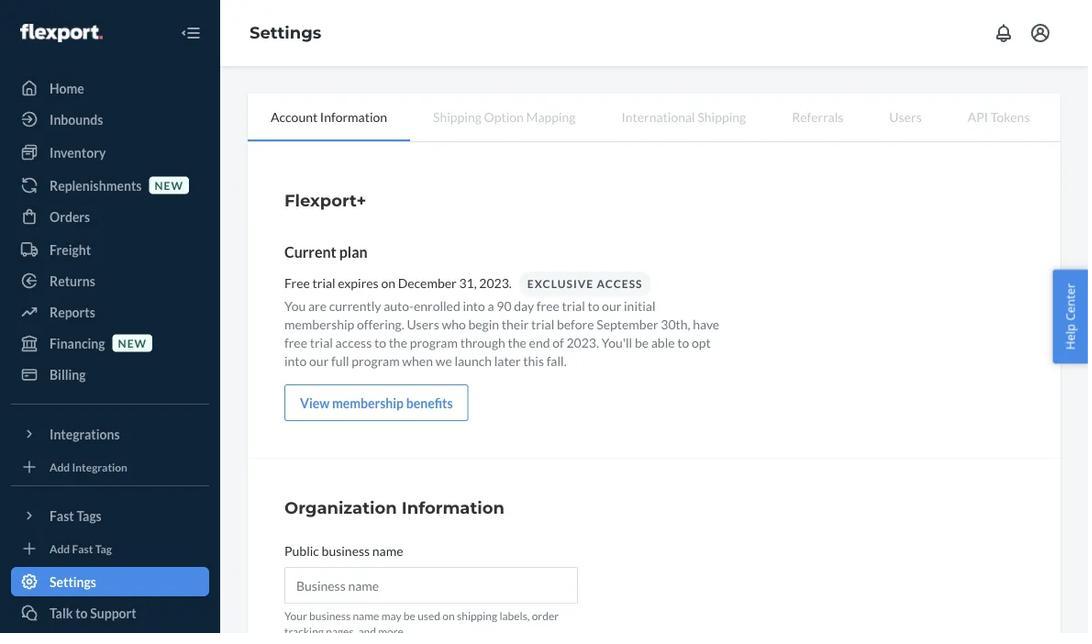 Task type: locate. For each thing, give the bounding box(es) containing it.
the down 'offering.'
[[389, 335, 408, 350]]

0 horizontal spatial settings link
[[11, 567, 209, 597]]

shipping
[[433, 109, 482, 124], [698, 109, 746, 124]]

1 horizontal spatial information
[[402, 497, 505, 518]]

into left a
[[463, 298, 485, 313]]

0 horizontal spatial free
[[285, 335, 308, 350]]

settings link up account
[[250, 23, 322, 43]]

1 horizontal spatial shipping
[[698, 109, 746, 124]]

new up "orders" link
[[155, 178, 184, 192]]

1 vertical spatial settings link
[[11, 567, 209, 597]]

international shipping
[[622, 109, 746, 124]]

access
[[336, 335, 372, 350]]

users inside you are currently auto-enrolled into a 90 day free trial to our initial membership offering. users who begin their trial before september 30th, have free trial access to the program through the end of 2023. you'll be able to opt into our full program when we launch later this fall.
[[407, 316, 439, 332]]

0 vertical spatial be
[[635, 335, 649, 350]]

0 vertical spatial fast
[[50, 508, 74, 524]]

later
[[494, 353, 521, 369]]

0 vertical spatial name
[[372, 543, 403, 559]]

0 horizontal spatial users
[[407, 316, 439, 332]]

trial up the before
[[562, 298, 585, 313]]

1 horizontal spatial users
[[890, 109, 922, 124]]

0 vertical spatial settings link
[[250, 23, 322, 43]]

0 horizontal spatial on
[[381, 275, 396, 290]]

business up pages,
[[309, 609, 351, 623]]

have
[[693, 316, 720, 332]]

0 vertical spatial into
[[463, 298, 485, 313]]

90
[[497, 298, 512, 313]]

0 vertical spatial on
[[381, 275, 396, 290]]

2 the from the left
[[508, 335, 527, 350]]

before
[[557, 316, 594, 332]]

free right day
[[537, 298, 560, 313]]

membership down full
[[332, 395, 404, 411]]

0 vertical spatial membership
[[285, 316, 355, 332]]

are
[[308, 298, 327, 313]]

trial
[[313, 275, 336, 290], [562, 298, 585, 313], [532, 316, 555, 332], [310, 335, 333, 350]]

expires
[[338, 275, 379, 290]]

orders link
[[11, 202, 209, 231]]

2 add from the top
[[50, 542, 70, 555]]

freight
[[50, 242, 91, 257]]

0 vertical spatial settings
[[250, 23, 322, 43]]

users tab
[[867, 94, 945, 140]]

fast tags
[[50, 508, 102, 524]]

current
[[285, 243, 337, 261]]

pages,
[[326, 625, 356, 633]]

integrations
[[50, 426, 120, 442]]

add integration
[[50, 460, 128, 474]]

information up the business name text field
[[402, 497, 505, 518]]

more.
[[378, 625, 406, 633]]

membership
[[285, 316, 355, 332], [332, 395, 404, 411]]

0 vertical spatial add
[[50, 460, 70, 474]]

0 vertical spatial business
[[322, 543, 370, 559]]

add
[[50, 460, 70, 474], [50, 542, 70, 555]]

api tokens
[[968, 109, 1030, 124]]

settings link
[[250, 23, 322, 43], [11, 567, 209, 597]]

1 horizontal spatial our
[[602, 298, 622, 313]]

talk
[[50, 605, 73, 621]]

new for replenishments
[[155, 178, 184, 192]]

organization
[[285, 497, 397, 518]]

1 shipping from the left
[[433, 109, 482, 124]]

0 horizontal spatial our
[[309, 353, 329, 369]]

program up 'we'
[[410, 335, 458, 350]]

1 add from the top
[[50, 460, 70, 474]]

add fast tag link
[[11, 538, 209, 560]]

users left api at the top right of the page
[[890, 109, 922, 124]]

shipping left 'option'
[[433, 109, 482, 124]]

0 vertical spatial information
[[320, 109, 387, 124]]

1 vertical spatial users
[[407, 316, 439, 332]]

add inside "link"
[[50, 542, 70, 555]]

name down organization information on the left bottom of the page
[[372, 543, 403, 559]]

1 horizontal spatial new
[[155, 178, 184, 192]]

1 vertical spatial add
[[50, 542, 70, 555]]

1 vertical spatial fast
[[72, 542, 93, 555]]

to right the "talk"
[[75, 605, 88, 621]]

1 horizontal spatial settings link
[[250, 23, 322, 43]]

1 vertical spatial name
[[353, 609, 379, 623]]

0 vertical spatial our
[[602, 298, 622, 313]]

1 vertical spatial business
[[309, 609, 351, 623]]

0 vertical spatial users
[[890, 109, 922, 124]]

tokens
[[991, 109, 1030, 124]]

1 horizontal spatial be
[[635, 335, 649, 350]]

free down you
[[285, 335, 308, 350]]

billing
[[50, 367, 86, 382]]

program down access
[[352, 353, 400, 369]]

0 horizontal spatial information
[[320, 109, 387, 124]]

2023. down the before
[[567, 335, 599, 350]]

1 horizontal spatial the
[[508, 335, 527, 350]]

information
[[320, 109, 387, 124], [402, 497, 505, 518]]

be left able
[[635, 335, 649, 350]]

31,
[[459, 275, 477, 290]]

membership inside button
[[332, 395, 404, 411]]

2 shipping from the left
[[698, 109, 746, 124]]

on inside "your business name may be used on shipping labels, order tracking pages, and more."
[[443, 609, 455, 623]]

into
[[463, 298, 485, 313], [285, 353, 307, 369]]

account information tab
[[248, 94, 410, 141]]

public
[[285, 543, 319, 559]]

returns link
[[11, 266, 209, 296]]

0 vertical spatial new
[[155, 178, 184, 192]]

settings up the "talk"
[[50, 574, 96, 590]]

trial up full
[[310, 335, 333, 350]]

add down fast tags
[[50, 542, 70, 555]]

talk to support
[[50, 605, 136, 621]]

end
[[529, 335, 550, 350]]

0 horizontal spatial 2023.
[[479, 275, 512, 290]]

information right account
[[320, 109, 387, 124]]

settings
[[250, 23, 322, 43], [50, 574, 96, 590]]

0 horizontal spatial program
[[352, 353, 400, 369]]

1 vertical spatial information
[[402, 497, 505, 518]]

international shipping tab
[[599, 94, 769, 140]]

fast left tag at bottom
[[72, 542, 93, 555]]

free
[[537, 298, 560, 313], [285, 335, 308, 350]]

be
[[635, 335, 649, 350], [404, 609, 416, 623]]

1 vertical spatial be
[[404, 609, 416, 623]]

shipping option mapping tab
[[410, 94, 599, 140]]

offering.
[[357, 316, 405, 332]]

1 vertical spatial membership
[[332, 395, 404, 411]]

1 horizontal spatial into
[[463, 298, 485, 313]]

opt
[[692, 335, 711, 350]]

inbounds
[[50, 112, 103, 127]]

shipping right international
[[698, 109, 746, 124]]

integrations button
[[11, 419, 209, 449]]

api tokens tab
[[945, 94, 1053, 140]]

be right may
[[404, 609, 416, 623]]

mapping
[[526, 109, 576, 124]]

add left integration
[[50, 460, 70, 474]]

0 horizontal spatial settings
[[50, 574, 96, 590]]

fast
[[50, 508, 74, 524], [72, 542, 93, 555]]

settings link up talk to support link
[[11, 567, 209, 597]]

name for public business name
[[372, 543, 403, 559]]

into left full
[[285, 353, 307, 369]]

our down access
[[602, 298, 622, 313]]

add fast tag
[[50, 542, 112, 555]]

users
[[890, 109, 922, 124], [407, 316, 439, 332]]

Business name text field
[[285, 567, 578, 604]]

new down reports link
[[118, 336, 147, 350]]

1 horizontal spatial 2023.
[[567, 335, 599, 350]]

close navigation image
[[180, 22, 202, 44]]

1 vertical spatial into
[[285, 353, 307, 369]]

help center
[[1062, 283, 1079, 350]]

free trial expires on december 31, 2023.
[[285, 275, 512, 290]]

we
[[436, 353, 452, 369]]

information inside tab
[[320, 109, 387, 124]]

tab list
[[248, 94, 1061, 142]]

name inside "your business name may be used on shipping labels, order tracking pages, and more."
[[353, 609, 379, 623]]

membership down are
[[285, 316, 355, 332]]

to
[[588, 298, 600, 313], [374, 335, 386, 350], [678, 335, 690, 350], [75, 605, 88, 621]]

new for financing
[[118, 336, 147, 350]]

0 vertical spatial program
[[410, 335, 458, 350]]

business for your
[[309, 609, 351, 623]]

referrals
[[792, 109, 844, 124]]

1 horizontal spatial on
[[443, 609, 455, 623]]

billing link
[[11, 360, 209, 389]]

settings up account
[[250, 23, 322, 43]]

our
[[602, 298, 622, 313], [309, 353, 329, 369]]

our left full
[[309, 353, 329, 369]]

shipping inside tab
[[698, 109, 746, 124]]

to left opt
[[678, 335, 690, 350]]

tab list containing account information
[[248, 94, 1061, 142]]

2023. up a
[[479, 275, 512, 290]]

30th,
[[661, 316, 691, 332]]

you
[[285, 298, 306, 313]]

information for organization information
[[402, 497, 505, 518]]

business
[[322, 543, 370, 559], [309, 609, 351, 623]]

users down enrolled
[[407, 316, 439, 332]]

business inside "your business name may be used on shipping labels, order tracking pages, and more."
[[309, 609, 351, 623]]

1 vertical spatial on
[[443, 609, 455, 623]]

information for account information
[[320, 109, 387, 124]]

plan
[[339, 243, 368, 261]]

tracking
[[285, 625, 324, 633]]

0 horizontal spatial new
[[118, 336, 147, 350]]

orders
[[50, 209, 90, 224]]

on right used
[[443, 609, 455, 623]]

fast left tags
[[50, 508, 74, 524]]

0 horizontal spatial the
[[389, 335, 408, 350]]

fast tags button
[[11, 501, 209, 531]]

order
[[532, 609, 559, 623]]

0 horizontal spatial be
[[404, 609, 416, 623]]

0 vertical spatial 2023.
[[479, 275, 512, 290]]

name up and
[[353, 609, 379, 623]]

financing
[[50, 335, 105, 351]]

business down organization
[[322, 543, 370, 559]]

free
[[285, 275, 310, 290]]

reports link
[[11, 297, 209, 327]]

the down their
[[508, 335, 527, 350]]

2023.
[[479, 275, 512, 290], [567, 335, 599, 350]]

add for add integration
[[50, 460, 70, 474]]

your
[[285, 609, 307, 623]]

1 vertical spatial 2023.
[[567, 335, 599, 350]]

0 horizontal spatial shipping
[[433, 109, 482, 124]]

0 vertical spatial free
[[537, 298, 560, 313]]

on up auto- at the top of page
[[381, 275, 396, 290]]

fast inside "link"
[[72, 542, 93, 555]]

1 vertical spatial new
[[118, 336, 147, 350]]

1 horizontal spatial program
[[410, 335, 458, 350]]

new
[[155, 178, 184, 192], [118, 336, 147, 350]]

returns
[[50, 273, 95, 289]]



Task type: vqa. For each thing, say whether or not it's contained in the screenshot.
Storage
no



Task type: describe. For each thing, give the bounding box(es) containing it.
1 vertical spatial our
[[309, 353, 329, 369]]

home
[[50, 80, 84, 96]]

1 vertical spatial free
[[285, 335, 308, 350]]

to inside talk to support link
[[75, 605, 88, 621]]

when
[[402, 353, 433, 369]]

to down exclusive access
[[588, 298, 600, 313]]

may
[[382, 609, 402, 623]]

account
[[271, 109, 318, 124]]

support
[[90, 605, 136, 621]]

you'll
[[602, 335, 633, 350]]

add for add fast tag
[[50, 542, 70, 555]]

be inside "your business name may be used on shipping labels, order tracking pages, and more."
[[404, 609, 416, 623]]

freight link
[[11, 235, 209, 264]]

help
[[1062, 324, 1079, 350]]

trial up are
[[313, 275, 336, 290]]

view membership benefits button
[[285, 385, 469, 421]]

labels,
[[500, 609, 530, 623]]

used
[[418, 609, 441, 623]]

referrals tab
[[769, 94, 867, 140]]

help center button
[[1053, 270, 1089, 364]]

0 horizontal spatial into
[[285, 353, 307, 369]]

inventory link
[[11, 138, 209, 167]]

view membership benefits
[[300, 395, 453, 411]]

1 horizontal spatial free
[[537, 298, 560, 313]]

december
[[398, 275, 457, 290]]

this
[[523, 353, 544, 369]]

you are currently auto-enrolled into a 90 day free trial to our initial membership offering. users who begin their trial before september 30th, have free trial access to the program through the end of 2023. you'll be able to opt into our full program when we launch later this fall.
[[285, 298, 720, 369]]

account information
[[271, 109, 387, 124]]

open notifications image
[[993, 22, 1015, 44]]

1 vertical spatial settings
[[50, 574, 96, 590]]

2023. inside you are currently auto-enrolled into a 90 day free trial to our initial membership offering. users who begin their trial before september 30th, have free trial access to the program through the end of 2023. you'll be able to opt into our full program when we launch later this fall.
[[567, 335, 599, 350]]

shipping
[[457, 609, 498, 623]]

enrolled
[[414, 298, 461, 313]]

replenishments
[[50, 178, 142, 193]]

reports
[[50, 304, 95, 320]]

auto-
[[384, 298, 414, 313]]

option
[[484, 109, 524, 124]]

fast inside dropdown button
[[50, 508, 74, 524]]

shipping option mapping
[[433, 109, 576, 124]]

open account menu image
[[1030, 22, 1052, 44]]

a
[[488, 298, 494, 313]]

integration
[[72, 460, 128, 474]]

international
[[622, 109, 695, 124]]

exclusive
[[528, 277, 594, 290]]

view
[[300, 395, 330, 411]]

of
[[553, 335, 564, 350]]

users inside users tab
[[890, 109, 922, 124]]

begin
[[469, 316, 499, 332]]

and
[[358, 625, 376, 633]]

1 the from the left
[[389, 335, 408, 350]]

flexport logo image
[[20, 24, 103, 42]]

able
[[651, 335, 675, 350]]

membership inside you are currently auto-enrolled into a 90 day free trial to our initial membership offering. users who begin their trial before september 30th, have free trial access to the program through the end of 2023. you'll be able to opt into our full program when we launch later this fall.
[[285, 316, 355, 332]]

add integration link
[[11, 456, 209, 478]]

home link
[[11, 73, 209, 103]]

business for public
[[322, 543, 370, 559]]

your business name may be used on shipping labels, order tracking pages, and more.
[[285, 609, 559, 633]]

be inside you are currently auto-enrolled into a 90 day free trial to our initial membership offering. users who begin their trial before september 30th, have free trial access to the program through the end of 2023. you'll be able to opt into our full program when we launch later this fall.
[[635, 335, 649, 350]]

view membership benefits link
[[285, 385, 469, 421]]

day
[[514, 298, 534, 313]]

their
[[502, 316, 529, 332]]

tags
[[77, 508, 102, 524]]

trial up end
[[532, 316, 555, 332]]

who
[[442, 316, 466, 332]]

inbounds link
[[11, 105, 209, 134]]

organization information
[[285, 497, 505, 518]]

launch
[[455, 353, 492, 369]]

1 horizontal spatial settings
[[250, 23, 322, 43]]

access
[[597, 277, 643, 290]]

flexport+
[[285, 190, 367, 210]]

name for your business name may be used on shipping labels, order tracking pages, and more.
[[353, 609, 379, 623]]

full
[[331, 353, 349, 369]]

to down 'offering.'
[[374, 335, 386, 350]]

fall.
[[547, 353, 567, 369]]

1 vertical spatial program
[[352, 353, 400, 369]]

through
[[460, 335, 506, 350]]

currently
[[329, 298, 381, 313]]

shipping inside tab
[[433, 109, 482, 124]]

center
[[1062, 283, 1079, 321]]

public business name
[[285, 543, 403, 559]]

september
[[597, 316, 659, 332]]

talk to support link
[[11, 598, 209, 628]]

exclusive access
[[528, 277, 643, 290]]

inventory
[[50, 145, 106, 160]]

initial
[[624, 298, 656, 313]]

benefits
[[406, 395, 453, 411]]



